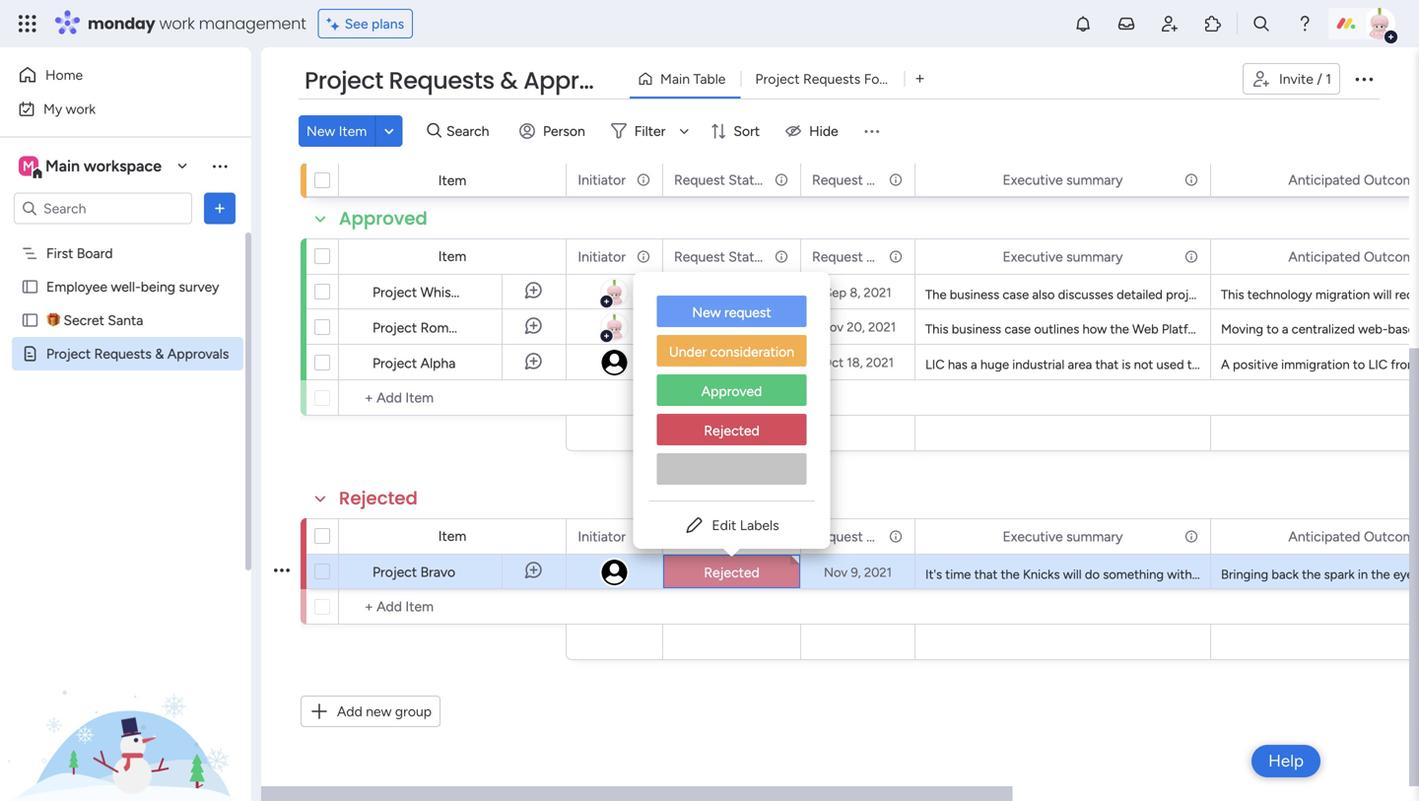 Task type: vqa. For each thing, say whether or not it's contained in the screenshot.
topmost This
yes



Task type: locate. For each thing, give the bounding box(es) containing it.
2 public board image from the top
[[21, 311, 39, 330]]

column information image for request status field associated with approved
[[774, 249, 790, 265]]

today.
[[1188, 357, 1223, 373]]

under consideration down project requests & approvals field
[[339, 130, 523, 155]]

0 vertical spatial public board image
[[21, 277, 39, 296]]

moving
[[1221, 321, 1264, 337]]

2 vertical spatial anticipated outcome
[[1289, 528, 1419, 545]]

& up search field
[[500, 64, 518, 97]]

nov left 9,
[[824, 565, 848, 581]]

performance
[[1247, 287, 1321, 303]]

alpha
[[420, 355, 456, 372]]

nov for nov 20, 2021
[[820, 319, 844, 335]]

project requests & approvals up search field
[[305, 64, 640, 97]]

rejected down edit labels button
[[704, 564, 760, 581]]

2 vertical spatial outcome
[[1364, 528, 1419, 545]]

case left outlines
[[1005, 321, 1031, 337]]

inbox image
[[1117, 14, 1136, 34]]

new left "request"
[[692, 304, 721, 321]]

1 vertical spatial initiator field
[[573, 246, 631, 268]]

3 executive from the top
[[1003, 528, 1063, 545]]

initiator field for approved
[[573, 246, 631, 268]]

rejected option
[[657, 414, 807, 446]]

1 vertical spatial &
[[155, 345, 164, 362]]

request down the arrow down 'icon'
[[674, 172, 725, 188]]

1 vertical spatial that
[[974, 567, 998, 583]]

column information image
[[774, 172, 790, 188], [888, 172, 904, 188], [636, 249, 652, 265], [774, 249, 790, 265], [774, 529, 790, 545], [1184, 529, 1200, 545]]

request date for rejected
[[812, 528, 896, 545]]

rejected down approved option
[[704, 422, 760, 439]]

options image
[[1352, 67, 1376, 91], [635, 163, 649, 197], [773, 163, 787, 197], [1183, 163, 1197, 197], [210, 199, 230, 218], [635, 240, 649, 274], [635, 520, 649, 553], [887, 520, 901, 553]]

1 vertical spatial new
[[692, 304, 721, 321]]

2 vertical spatial status
[[729, 528, 769, 545]]

request date up 8,
[[812, 248, 896, 265]]

executive summary for rejected
[[1003, 528, 1123, 545]]

discusses
[[1058, 287, 1114, 303]]

item up whiskey
[[438, 248, 467, 265]]

request date for approved
[[812, 248, 896, 265]]

that right "area"
[[1096, 357, 1119, 373]]

date down menu icon
[[867, 172, 896, 188]]

8,
[[850, 285, 861, 301]]

1 vertical spatial nov
[[824, 565, 848, 581]]

public board image for 🎁 secret santa
[[21, 311, 39, 330]]

being
[[141, 278, 175, 295]]

2 vertical spatial request status
[[674, 528, 769, 545]]

requests up v2 search image
[[389, 64, 495, 97]]

item left angle down 'icon'
[[339, 123, 367, 139]]

1 vertical spatial a
[[971, 357, 977, 373]]

work inside button
[[66, 101, 96, 117]]

this
[[1221, 287, 1244, 303], [926, 321, 949, 337]]

1 vertical spatial request status
[[674, 248, 769, 265]]

monday
[[88, 12, 155, 34]]

1 initiator from the top
[[578, 172, 626, 188]]

person button
[[512, 115, 597, 147]]

is
[[1122, 357, 1131, 373], [1278, 357, 1287, 373]]

public board image for employee well-being survey
[[21, 277, 39, 296]]

home
[[45, 67, 83, 83]]

1 executive from the top
[[1003, 172, 1063, 188]]

0 vertical spatial request date
[[812, 172, 896, 188]]

under inside option
[[669, 344, 707, 360]]

requests inside field
[[389, 64, 495, 97]]

new
[[307, 123, 335, 139], [692, 304, 721, 321]]

2021 for sep 8, 2021
[[864, 285, 892, 301]]

main inside button
[[660, 70, 690, 87]]

anticipated outcome field for approved
[[1284, 246, 1419, 268]]

approved inside field
[[339, 206, 428, 231]]

2021 right the 20,
[[868, 319, 896, 335]]

2 outcome from the top
[[1364, 248, 1419, 265]]

project
[[305, 64, 383, 97], [755, 70, 800, 87], [373, 284, 417, 301], [373, 319, 417, 336], [1246, 321, 1287, 337], [46, 345, 91, 362], [373, 355, 417, 372], [373, 564, 417, 581]]

consideration down "request"
[[710, 344, 795, 360]]

this for whiskey
[[1221, 287, 1244, 303]]

1 is from the left
[[1122, 357, 1131, 373]]

3 status from the top
[[729, 528, 769, 545]]

management
[[199, 12, 306, 34]]

column information image for under consideration
[[1184, 172, 1200, 188]]

item down under consideration field
[[438, 172, 467, 189]]

lottie animation image
[[0, 602, 251, 801]]

status
[[729, 172, 769, 188], [729, 248, 769, 265], [729, 528, 769, 545]]

lottie animation element
[[0, 602, 251, 801]]

rejected up project bravo
[[339, 486, 418, 511]]

3 executive summary field from the top
[[998, 526, 1128, 548]]

1 horizontal spatial to
[[1290, 357, 1302, 373]]

2 executive summary field from the top
[[998, 246, 1128, 268]]

project up the sort
[[755, 70, 800, 87]]

status for rejected
[[729, 528, 769, 545]]

1 horizontal spatial approvals
[[523, 64, 640, 97]]

lic left has at the top right
[[926, 357, 945, 373]]

to down web-
[[1353, 357, 1365, 373]]

request for 1st request status field from the top
[[674, 172, 725, 188]]

initiator for approved
[[578, 248, 626, 265]]

work
[[159, 12, 195, 34], [66, 101, 96, 117]]

project requests & approvals inside project requests & approvals field
[[305, 64, 640, 97]]

1 horizontal spatial consideration
[[710, 344, 795, 360]]

0 horizontal spatial main
[[45, 157, 80, 175]]

0 horizontal spatial work
[[66, 101, 96, 117]]

under consideration inside option
[[669, 344, 795, 360]]

measures,
[[1324, 287, 1382, 303]]

will left "redu"
[[1374, 287, 1392, 303]]

item for under consideration
[[438, 172, 467, 189]]

1 vertical spatial anticipated outcome field
[[1284, 246, 1419, 268]]

1 vertical spatial executive summary
[[1003, 248, 1123, 265]]

& down being
[[155, 345, 164, 362]]

requests down santa
[[94, 345, 152, 362]]

invite / 1
[[1279, 70, 1332, 87]]

1 outcome from the top
[[1364, 172, 1419, 188]]

project inside "button"
[[755, 70, 800, 87]]

+ add item text field down bravo
[[349, 595, 557, 619]]

project inside field
[[305, 64, 383, 97]]

1 horizontal spatial &
[[500, 64, 518, 97]]

my work button
[[12, 93, 212, 125]]

invite members image
[[1160, 14, 1180, 34]]

1 horizontal spatial main
[[660, 70, 690, 87]]

2021 for nov 9, 2021
[[864, 565, 892, 581]]

the left 3
[[1376, 357, 1395, 373]]

3 request status field from the top
[[669, 526, 769, 548]]

person
[[543, 123, 585, 139]]

under left v2 search image
[[339, 130, 393, 155]]

main left "table" at the top of the page
[[660, 70, 690, 87]]

2021 for nov 20, 2021
[[868, 319, 896, 335]]

is left not
[[1122, 357, 1131, 373]]

work right "my"
[[66, 101, 96, 117]]

2 anticipated outcome from the top
[[1289, 248, 1419, 265]]

under consideration for under consideration field
[[339, 130, 523, 155]]

1 vertical spatial public board image
[[21, 311, 39, 330]]

0 horizontal spatial to
[[1267, 321, 1279, 337]]

2 vertical spatial summary
[[1067, 528, 1123, 545]]

0 vertical spatial &
[[500, 64, 518, 97]]

0 vertical spatial new
[[307, 123, 335, 139]]

public board image left employee at the top of page
[[21, 277, 39, 296]]

industrial
[[1013, 357, 1065, 373]]

consideration for under consideration field
[[398, 130, 523, 155]]

1 horizontal spatial project requests & approvals
[[305, 64, 640, 97]]

new inside option
[[692, 304, 721, 321]]

0 horizontal spatial under consideration
[[339, 130, 523, 155]]

2 vertical spatial executive summary field
[[998, 526, 1128, 548]]

initiator
[[578, 172, 626, 188], [578, 248, 626, 265], [578, 528, 626, 545]]

0 horizontal spatial requests
[[94, 345, 152, 362]]

project requests & approvals down santa
[[46, 345, 229, 362]]

this for romeo
[[926, 321, 949, 337]]

0 vertical spatial will
[[1374, 287, 1392, 303]]

2 executive from the top
[[1003, 248, 1063, 265]]

anticipated outcome for rejected
[[1289, 528, 1419, 545]]

requests left the form
[[803, 70, 861, 87]]

oct 18, 2021
[[822, 355, 894, 371]]

0 vertical spatial date
[[867, 172, 896, 188]]

project requests & approvals
[[305, 64, 640, 97], [46, 345, 229, 362]]

0 vertical spatial executive summary field
[[998, 169, 1128, 191]]

request up new request option
[[674, 248, 725, 265]]

rejected inside option
[[704, 422, 760, 439]]

option
[[0, 236, 251, 240], [657, 453, 807, 485]]

lic has a huge industrial area that is not used today. the plan is to bring 2/3 of the 3 su
[[926, 357, 1419, 373]]

1 request status field from the top
[[669, 169, 769, 191]]

rejected inside field
[[339, 486, 418, 511]]

Anticipated Outcome field
[[1284, 169, 1419, 191], [1284, 246, 1419, 268], [1284, 526, 1419, 548]]

approvals inside field
[[523, 64, 640, 97]]

the right in
[[1371, 567, 1390, 583]]

public board image left 🎁
[[21, 311, 39, 330]]

executive
[[1003, 172, 1063, 188], [1003, 248, 1063, 265], [1003, 528, 1063, 545]]

requests inside "button"
[[803, 70, 861, 87]]

option up board
[[0, 236, 251, 240]]

approvals down survey
[[167, 345, 229, 362]]

date up nov 9, 2021 at the right bottom of page
[[867, 528, 896, 545]]

plan
[[1251, 357, 1275, 373]]

3 initiator field from the top
[[573, 526, 631, 548]]

2 vertical spatial request date field
[[807, 526, 896, 548]]

hide
[[809, 123, 839, 139]]

1 horizontal spatial under
[[669, 344, 707, 360]]

approvals up person at the top left
[[523, 64, 640, 97]]

main right "workspace" image
[[45, 157, 80, 175]]

request date down menu icon
[[812, 172, 896, 188]]

to right moving
[[1267, 321, 1279, 337]]

0 horizontal spatial new
[[307, 123, 335, 139]]

1 horizontal spatial list box
[[633, 280, 830, 501]]

summary
[[1067, 172, 1123, 188], [1067, 248, 1123, 265], [1067, 528, 1123, 545]]

options image for 1st request date field from the top of the page
[[887, 163, 901, 197]]

list box
[[0, 233, 251, 637], [633, 280, 830, 501]]

anticipated for approved
[[1289, 248, 1361, 265]]

2 request status from the top
[[674, 248, 769, 265]]

column information image for rejected
[[888, 529, 904, 545]]

item inside button
[[339, 123, 367, 139]]

3 summary from the top
[[1067, 528, 1123, 545]]

2 horizontal spatial requests
[[803, 70, 861, 87]]

main workspace
[[45, 157, 162, 175]]

business up huge
[[952, 321, 1002, 337]]

business left 'also' at the top right of page
[[950, 287, 1000, 303]]

to left bring
[[1290, 357, 1302, 373]]

platform
[[1162, 321, 1211, 337]]

3 anticipated from the top
[[1289, 528, 1361, 545]]

0 vertical spatial anticipated outcome
[[1289, 172, 1419, 188]]

under for under consideration field
[[339, 130, 393, 155]]

1 anticipated outcome field from the top
[[1284, 169, 1419, 191]]

the
[[926, 287, 947, 303], [1226, 357, 1247, 373]]

from
[[1391, 357, 1418, 373]]

a right has at the top right
[[971, 357, 977, 373]]

add view image
[[916, 72, 924, 86]]

work right the monday
[[159, 12, 195, 34]]

2021 right 18,
[[866, 355, 894, 371]]

something
[[1103, 567, 1164, 583]]

consideration down project requests & approvals field
[[398, 130, 523, 155]]

this up has at the top right
[[926, 321, 949, 337]]

0 horizontal spatial a
[[971, 357, 977, 373]]

0 vertical spatial consideration
[[398, 130, 523, 155]]

3 request date field from the top
[[807, 526, 896, 548]]

to
[[1267, 321, 1279, 337], [1290, 357, 1302, 373], [1353, 357, 1365, 373]]

0 vertical spatial approvals
[[523, 64, 640, 97]]

consideration inside field
[[398, 130, 523, 155]]

1 initiator field from the top
[[573, 169, 631, 191]]

my
[[43, 101, 62, 117]]

main
[[660, 70, 690, 87], [45, 157, 80, 175]]

this business case outlines how the web platform (wp) project will address current bu
[[926, 321, 1419, 337]]

request down hide
[[812, 172, 863, 188]]

0 vertical spatial executive summary
[[1003, 172, 1123, 188]]

column information image for 1st request date field from the top of the page
[[888, 172, 904, 188]]

requests for project requests form "button"
[[803, 70, 861, 87]]

0 horizontal spatial the
[[926, 287, 947, 303]]

2 summary from the top
[[1067, 248, 1123, 265]]

2 status from the top
[[729, 248, 769, 265]]

Request Date field
[[807, 169, 896, 191], [807, 246, 896, 268], [807, 526, 896, 548]]

form
[[864, 70, 896, 87]]

0 horizontal spatial this
[[926, 321, 949, 337]]

knicks
[[1023, 567, 1060, 583]]

under inside field
[[339, 130, 393, 155]]

the left plan
[[1226, 357, 1247, 373]]

2 request date field from the top
[[807, 246, 896, 268]]

3 request date from the top
[[812, 528, 896, 545]]

2021 right 9,
[[864, 565, 892, 581]]

item for rejected
[[438, 528, 467, 545]]

1 executive summary field from the top
[[998, 169, 1128, 191]]

0 horizontal spatial will
[[1063, 567, 1082, 583]]

2021
[[864, 285, 892, 301], [868, 319, 896, 335], [866, 355, 894, 371], [864, 565, 892, 581]]

santa
[[108, 312, 143, 329]]

date up sep 8, 2021
[[867, 248, 896, 265]]

a for huge
[[971, 357, 977, 373]]

will left address
[[1291, 321, 1309, 337]]

0 vertical spatial work
[[159, 12, 195, 34]]

main inside workspace selection element
[[45, 157, 80, 175]]

2 vertical spatial request status field
[[669, 526, 769, 548]]

request for request status field associated with approved
[[674, 248, 725, 265]]

0 vertical spatial the
[[926, 287, 947, 303]]

project up project romeo at left
[[373, 284, 417, 301]]

0 horizontal spatial project requests & approvals
[[46, 345, 229, 362]]

+ Add Item text field
[[349, 386, 557, 410], [349, 595, 557, 619]]

2 vertical spatial executive summary
[[1003, 528, 1123, 545]]

list box containing first board
[[0, 233, 251, 637]]

migration
[[1316, 287, 1370, 303]]

2 request status field from the top
[[669, 246, 769, 268]]

case for outlines
[[1005, 321, 1031, 337]]

1 horizontal spatial under consideration
[[669, 344, 795, 360]]

0 vertical spatial under consideration
[[339, 130, 523, 155]]

Request Status field
[[669, 169, 769, 191], [669, 246, 769, 268], [669, 526, 769, 548]]

the right sep 8, 2021
[[926, 287, 947, 303]]

requests for project requests & approvals field
[[389, 64, 495, 97]]

Approved field
[[334, 206, 433, 232]]

anticipated outcome
[[1289, 172, 1419, 188], [1289, 248, 1419, 265], [1289, 528, 1419, 545]]

executive for approved
[[1003, 248, 1063, 265]]

new request
[[692, 304, 772, 321]]

1 vertical spatial will
[[1291, 321, 1309, 337]]

menu image
[[862, 121, 882, 141]]

1 vertical spatial request date field
[[807, 246, 896, 268]]

1 vertical spatial rejected
[[339, 486, 418, 511]]

2 vertical spatial initiator
[[578, 528, 626, 545]]

/
[[1317, 70, 1323, 87]]

approved
[[339, 206, 428, 231], [701, 284, 762, 301], [701, 319, 762, 336], [701, 354, 762, 371], [701, 383, 762, 400]]

3
[[1398, 357, 1405, 373]]

public board image
[[21, 277, 39, 296], [21, 311, 39, 330]]

Executive summary field
[[998, 169, 1128, 191], [998, 246, 1128, 268], [998, 526, 1128, 548]]

plans
[[372, 15, 404, 32]]

notifications image
[[1073, 14, 1093, 34]]

search everything image
[[1252, 14, 1272, 34]]

technology
[[1248, 287, 1313, 303]]

project down project romeo at left
[[373, 355, 417, 372]]

1 vertical spatial this
[[926, 321, 949, 337]]

0 vertical spatial status
[[729, 172, 769, 188]]

3 initiator from the top
[[578, 528, 626, 545]]

2021 right 8,
[[864, 285, 892, 301]]

under up approved option
[[669, 344, 707, 360]]

0 horizontal spatial consideration
[[398, 130, 523, 155]]

2 initiator from the top
[[578, 248, 626, 265]]

0 vertical spatial request date field
[[807, 169, 896, 191]]

request for rejected's request status field
[[674, 528, 725, 545]]

consideration for under consideration option
[[710, 344, 795, 360]]

1 horizontal spatial new
[[692, 304, 721, 321]]

under consideration up approved option
[[669, 344, 795, 360]]

the left the knicks
[[1001, 567, 1020, 583]]

0 vertical spatial project requests & approvals
[[305, 64, 640, 97]]

1 horizontal spatial requests
[[389, 64, 495, 97]]

1 request date field from the top
[[807, 169, 896, 191]]

case left 'also' at the top right of page
[[1003, 287, 1029, 303]]

outcome for rejected
[[1364, 528, 1419, 545]]

project
[[1166, 287, 1208, 303]]

1 horizontal spatial lic
[[1369, 357, 1388, 373]]

request date field up 8,
[[807, 246, 896, 268]]

ruby anderson image
[[1364, 8, 1396, 39]]

3 anticipated outcome from the top
[[1289, 528, 1419, 545]]

a for centralized
[[1282, 321, 1289, 337]]

2 request date from the top
[[812, 248, 896, 265]]

3 date from the top
[[867, 528, 896, 545]]

request up sep
[[812, 248, 863, 265]]

options image for rejected's executive summary field
[[1183, 520, 1197, 553]]

nov left the 20,
[[820, 319, 844, 335]]

0 vertical spatial that
[[1096, 357, 1119, 373]]

goals,
[[1211, 287, 1244, 303]]

option down rejected option
[[657, 453, 807, 485]]

survey
[[179, 278, 219, 295]]

0 vertical spatial under
[[339, 130, 393, 155]]

rejected for rejected option
[[704, 422, 760, 439]]

0 vertical spatial request status field
[[669, 169, 769, 191]]

3 executive summary from the top
[[1003, 528, 1123, 545]]

0 horizontal spatial approvals
[[167, 345, 229, 362]]

3 outcome from the top
[[1364, 528, 1419, 545]]

edit
[[712, 517, 737, 534]]

is right plan
[[1278, 357, 1287, 373]]

2/3
[[1338, 357, 1357, 373]]

item up bravo
[[438, 528, 467, 545]]

1 vertical spatial anticipated outcome
[[1289, 248, 1419, 265]]

0 horizontal spatial lic
[[926, 357, 945, 373]]

project up project alpha
[[373, 319, 417, 336]]

employee well-being survey
[[46, 278, 219, 295]]

see plans button
[[318, 9, 413, 38]]

secret
[[64, 312, 104, 329]]

that right time
[[974, 567, 998, 583]]

case for also
[[1003, 287, 1029, 303]]

bu
[[1405, 321, 1419, 337]]

lic left 3
[[1369, 357, 1388, 373]]

Initiator field
[[573, 169, 631, 191], [573, 246, 631, 268], [573, 526, 631, 548]]

initiator for under consideration
[[578, 172, 626, 188]]

will left do
[[1063, 567, 1082, 583]]

1 vertical spatial case
[[1005, 321, 1031, 337]]

add new group
[[337, 703, 432, 720]]

request status field for approved
[[669, 246, 769, 268]]

consideration inside option
[[710, 344, 795, 360]]

request date up 9,
[[812, 528, 896, 545]]

2 vertical spatial request date
[[812, 528, 896, 545]]

a down performance
[[1282, 321, 1289, 337]]

new left angle down 'icon'
[[307, 123, 335, 139]]

2 anticipated outcome field from the top
[[1284, 246, 1419, 268]]

0 vertical spatial option
[[0, 236, 251, 240]]

filter button
[[603, 115, 696, 147]]

2 anticipated from the top
[[1289, 248, 1361, 265]]

0 horizontal spatial is
[[1122, 357, 1131, 373]]

executive summary for approved
[[1003, 248, 1123, 265]]

angle down image
[[384, 124, 394, 138]]

1 vertical spatial main
[[45, 157, 80, 175]]

1 vertical spatial summary
[[1067, 248, 1123, 265]]

1 vertical spatial initiator
[[578, 248, 626, 265]]

0 vertical spatial initiator
[[578, 172, 626, 188]]

1 vertical spatial request date
[[812, 248, 896, 265]]

request date field up 9,
[[807, 526, 896, 548]]

status for approved
[[729, 248, 769, 265]]

2 initiator field from the top
[[573, 246, 631, 268]]

20,
[[847, 319, 865, 335]]

this up (wp)
[[1221, 287, 1244, 303]]

2 date from the top
[[867, 248, 896, 265]]

request status
[[674, 172, 769, 188], [674, 248, 769, 265], [674, 528, 769, 545]]

options image
[[887, 163, 901, 197], [773, 240, 787, 274], [887, 240, 901, 274], [1183, 240, 1197, 274], [773, 520, 787, 553], [1183, 520, 1197, 553], [274, 548, 290, 595]]

3 anticipated outcome field from the top
[[1284, 526, 1419, 548]]

options image for rejected's request status field
[[773, 520, 787, 553]]

arrow down image
[[673, 119, 696, 143]]

0 horizontal spatial under
[[339, 130, 393, 155]]

date for rejected
[[867, 528, 896, 545]]

new inside button
[[307, 123, 335, 139]]

1 horizontal spatial this
[[1221, 287, 1244, 303]]

0 vertical spatial main
[[660, 70, 690, 87]]

business
[[950, 287, 1000, 303], [952, 321, 1002, 337]]

0 vertical spatial + add item text field
[[349, 386, 557, 410]]

1 vertical spatial status
[[729, 248, 769, 265]]

2 horizontal spatial will
[[1374, 287, 1392, 303]]

request left labels
[[674, 528, 725, 545]]

0 vertical spatial a
[[1282, 321, 1289, 337]]

request date field down menu icon
[[807, 169, 896, 191]]

date
[[867, 172, 896, 188], [867, 248, 896, 265], [867, 528, 896, 545]]

new for new item
[[307, 123, 335, 139]]

request status field for rejected
[[669, 526, 769, 548]]

2 executive summary from the top
[[1003, 248, 1123, 265]]

employee
[[46, 278, 107, 295]]

project up new item
[[305, 64, 383, 97]]

1 public board image from the top
[[21, 277, 39, 296]]

list box containing new request
[[633, 280, 830, 501]]

1 horizontal spatial will
[[1291, 321, 1309, 337]]

🎁 secret santa
[[46, 312, 143, 329]]

0 vertical spatial rejected
[[704, 422, 760, 439]]

help button
[[1252, 745, 1321, 778]]

+ add item text field down alpha
[[349, 386, 557, 410]]

bring
[[1305, 357, 1335, 373]]

under consideration inside field
[[339, 130, 523, 155]]

nov
[[820, 319, 844, 335], [824, 565, 848, 581]]

column information image
[[636, 172, 652, 188], [1184, 172, 1200, 188], [888, 249, 904, 265], [1184, 249, 1200, 265], [888, 529, 904, 545]]

Search in workspace field
[[41, 197, 165, 220]]

0 vertical spatial request status
[[674, 172, 769, 188]]

nov 20, 2021
[[820, 319, 896, 335]]

options image for request status field associated with approved
[[773, 240, 787, 274]]

1 + add item text field from the top
[[349, 386, 557, 410]]

3 request status from the top
[[674, 528, 769, 545]]

request up 9,
[[812, 528, 863, 545]]



Task type: describe. For each thing, give the bounding box(es) containing it.
edit labels button
[[649, 510, 815, 541]]

first
[[46, 245, 73, 262]]

0 horizontal spatial &
[[155, 345, 164, 362]]

su
[[1408, 357, 1419, 373]]

business for this
[[952, 321, 1002, 337]]

back
[[1272, 567, 1299, 583]]

1 date from the top
[[867, 172, 896, 188]]

request date field for approved
[[807, 246, 896, 268]]

2021 for oct 18, 2021
[[866, 355, 894, 371]]

my work
[[43, 101, 96, 117]]

invite
[[1279, 70, 1314, 87]]

request for 1st request date field from the top of the page
[[812, 172, 863, 188]]

request status for approved
[[674, 248, 769, 265]]

summary for approved
[[1067, 248, 1123, 265]]

do
[[1085, 567, 1100, 583]]

romeo
[[420, 319, 464, 336]]

home button
[[12, 59, 212, 91]]

nov 9, 2021
[[824, 565, 892, 581]]

outlines
[[1034, 321, 1080, 337]]

project romeo
[[373, 319, 464, 336]]

request
[[724, 304, 772, 321]]

main table button
[[630, 63, 741, 95]]

immigration
[[1281, 357, 1350, 373]]

project requests form
[[755, 70, 896, 87]]

2 + add item text field from the top
[[349, 595, 557, 619]]

project requests form button
[[741, 63, 904, 95]]

monday work management
[[88, 12, 306, 34]]

🎁
[[46, 312, 60, 329]]

edit labels
[[712, 517, 779, 534]]

Under consideration field
[[334, 130, 528, 156]]

executive summary field for rejected
[[998, 526, 1128, 548]]

workspace selection element
[[19, 154, 165, 180]]

project whiskey
[[373, 284, 472, 301]]

time
[[946, 567, 971, 583]]

business for the
[[950, 287, 1000, 303]]

Project Requests & Approvals field
[[300, 64, 640, 98]]

bringing back the spark in the eyes
[[1221, 567, 1419, 583]]

sep
[[824, 285, 847, 301]]

column information image for rejected's executive summary field
[[1184, 529, 1200, 545]]

18,
[[847, 355, 863, 371]]

board
[[77, 245, 113, 262]]

address
[[1312, 321, 1357, 337]]

1 vertical spatial option
[[657, 453, 807, 485]]

1 executive summary from the top
[[1003, 172, 1123, 188]]

add
[[337, 703, 363, 720]]

sort button
[[702, 115, 772, 147]]

1 anticipated from the top
[[1289, 172, 1361, 188]]

new item
[[307, 123, 367, 139]]

huge
[[981, 357, 1009, 373]]

v2 search image
[[427, 120, 442, 142]]

well-
[[111, 278, 141, 295]]

1
[[1326, 70, 1332, 87]]

anticipated outcome field for rejected
[[1284, 526, 1419, 548]]

workspace
[[84, 157, 162, 175]]

anticipated outcome for approved
[[1289, 248, 1419, 265]]

main for main table
[[660, 70, 690, 87]]

1 request date from the top
[[812, 172, 896, 188]]

also
[[1032, 287, 1055, 303]]

9,
[[851, 565, 861, 581]]

see
[[345, 15, 368, 32]]

under for under consideration option
[[669, 344, 707, 360]]

request for approved's request date field
[[812, 248, 863, 265]]

how
[[1083, 321, 1107, 337]]

2 is from the left
[[1278, 357, 1287, 373]]

themselves
[[1195, 567, 1261, 583]]

workspace options image
[[210, 156, 230, 176]]

1 horizontal spatial that
[[1096, 357, 1119, 373]]

executive summary field for approved
[[998, 246, 1128, 268]]

table
[[693, 70, 726, 87]]

1 request status from the top
[[674, 172, 769, 188]]

summary for rejected
[[1067, 528, 1123, 545]]

work for monday
[[159, 12, 195, 34]]

filter
[[635, 123, 666, 139]]

approved inside option
[[701, 383, 762, 400]]

new item button
[[299, 115, 375, 147]]

2 horizontal spatial to
[[1353, 357, 1365, 373]]

options image for approved's executive summary field
[[1183, 240, 1197, 274]]

apps image
[[1204, 14, 1223, 34]]

based
[[1388, 321, 1419, 337]]

redu
[[1395, 287, 1419, 303]]

a positive immigration to lic from 
[[1221, 357, 1419, 373]]

column information image for approved
[[888, 249, 904, 265]]

assum
[[1385, 287, 1419, 303]]

nov for nov 9, 2021
[[824, 565, 848, 581]]

rejected for rejected field
[[339, 486, 418, 511]]

oct
[[822, 355, 844, 371]]

used
[[1157, 357, 1184, 373]]

web-
[[1358, 321, 1388, 337]]

workspace image
[[19, 155, 38, 177]]

column information image for 1st request status field from the top
[[774, 172, 790, 188]]

1 vertical spatial project requests & approvals
[[46, 345, 229, 362]]

anticipated for rejected
[[1289, 528, 1361, 545]]

2 vertical spatial rejected
[[704, 564, 760, 581]]

work for my
[[66, 101, 96, 117]]

invite / 1 button
[[1243, 63, 1341, 95]]

new request option
[[657, 296, 807, 327]]

eyes
[[1394, 567, 1419, 583]]

initiator field for under consideration
[[573, 169, 631, 191]]

m
[[23, 158, 34, 174]]

the business case also discusses detailed project goals, performance measures, assum
[[926, 287, 1419, 303]]

date for approved
[[867, 248, 896, 265]]

& inside field
[[500, 64, 518, 97]]

initiator field for rejected
[[573, 526, 631, 548]]

sort
[[734, 123, 760, 139]]

in
[[1358, 567, 1368, 583]]

hide button
[[778, 115, 850, 147]]

2 vertical spatial will
[[1063, 567, 1082, 583]]

project down 🎁
[[46, 345, 91, 362]]

1 horizontal spatial the
[[1226, 357, 1247, 373]]

project up plan
[[1246, 321, 1287, 337]]

bringing
[[1221, 567, 1269, 583]]

column information image for rejected's request status field
[[774, 529, 790, 545]]

request status for rejected
[[674, 528, 769, 545]]

1 anticipated outcome from the top
[[1289, 172, 1419, 188]]

executive for rejected
[[1003, 528, 1063, 545]]

the right how
[[1110, 321, 1129, 337]]

2 lic from the left
[[1369, 357, 1388, 373]]

it's
[[926, 567, 942, 583]]

new for new request
[[692, 304, 721, 321]]

item for approved
[[438, 248, 467, 265]]

this technology migration will redu
[[1221, 287, 1419, 303]]

new
[[366, 703, 392, 720]]

under consideration option
[[657, 335, 807, 367]]

Rejected field
[[334, 486, 423, 512]]

outcome for approved
[[1364, 248, 1419, 265]]

options image for approved's request date field
[[887, 240, 901, 274]]

approved option
[[657, 375, 807, 406]]

whiskey
[[420, 284, 472, 301]]

Search field
[[442, 117, 501, 145]]

first board
[[46, 245, 113, 262]]

not
[[1134, 357, 1154, 373]]

0 horizontal spatial option
[[0, 236, 251, 240]]

has
[[948, 357, 968, 373]]

main for main workspace
[[45, 157, 80, 175]]

the right back
[[1302, 567, 1321, 583]]

select product image
[[18, 14, 37, 34]]

1 summary from the top
[[1067, 172, 1123, 188]]

request for rejected request date field
[[812, 528, 863, 545]]

1 lic from the left
[[926, 357, 945, 373]]

bravo
[[420, 564, 456, 581]]

under consideration for under consideration option
[[669, 344, 795, 360]]

sep 8, 2021
[[824, 285, 892, 301]]

add new group button
[[301, 696, 441, 727]]

help
[[1269, 751, 1304, 771]]

0 horizontal spatial that
[[974, 567, 998, 583]]

initiator for rejected
[[578, 528, 626, 545]]

approvals inside list box
[[167, 345, 229, 362]]

spark
[[1324, 567, 1355, 583]]

help image
[[1295, 14, 1315, 34]]

project left bravo
[[373, 564, 417, 581]]

1 status from the top
[[729, 172, 769, 188]]

with
[[1167, 567, 1192, 583]]

moving to a centralized web-based
[[1221, 321, 1419, 337]]

request date field for rejected
[[807, 526, 896, 548]]



